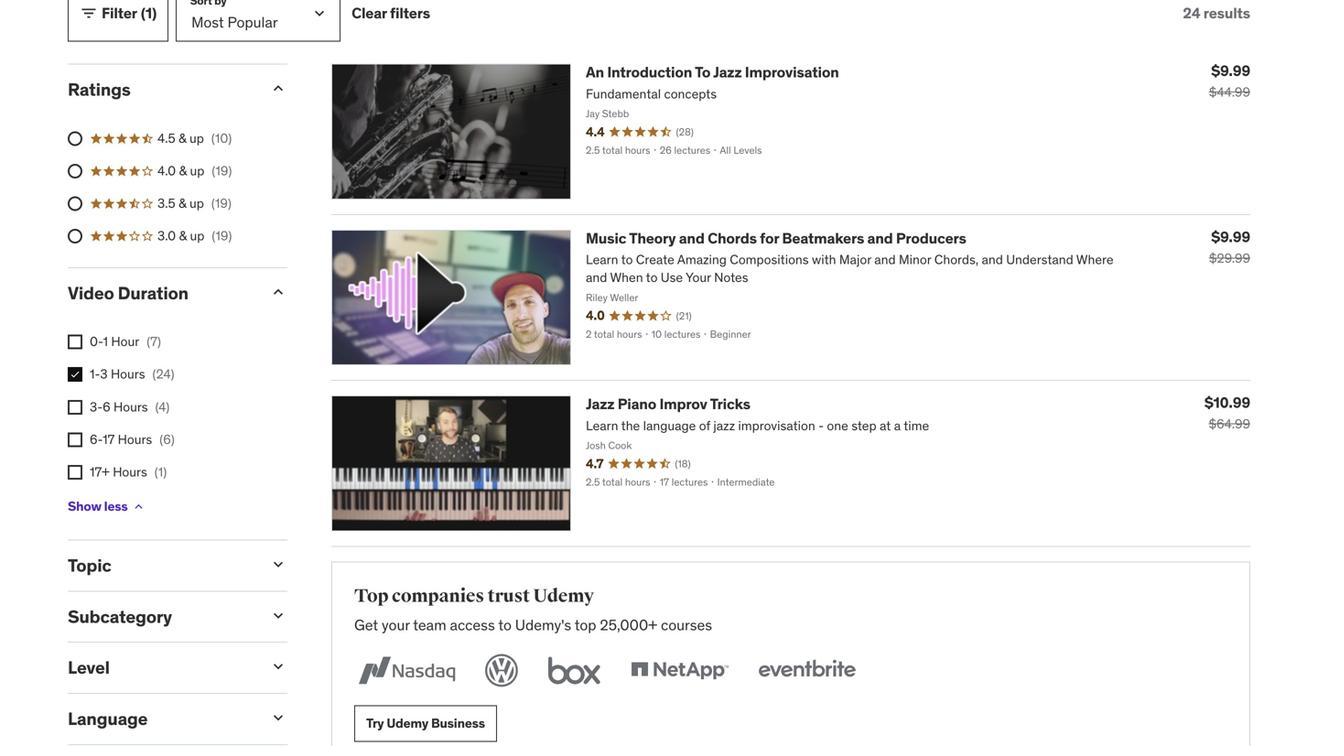 Task type: locate. For each thing, give the bounding box(es) containing it.
udemy right the "try"
[[387, 715, 429, 732]]

up right 4.0
[[190, 163, 205, 179]]

0 vertical spatial jazz
[[713, 63, 742, 82]]

1 horizontal spatial udemy
[[533, 585, 594, 607]]

xsmall image
[[68, 400, 82, 415], [68, 433, 82, 447], [68, 465, 82, 480], [131, 500, 146, 514]]

hours
[[111, 366, 145, 383], [114, 399, 148, 415], [118, 431, 152, 448], [113, 464, 147, 480]]

top
[[354, 585, 389, 607]]

small image
[[269, 283, 288, 301], [269, 658, 288, 676], [269, 709, 288, 727]]

0 vertical spatial (1)
[[141, 4, 157, 22]]

show less
[[68, 498, 128, 515]]

(1)
[[141, 4, 157, 22], [155, 464, 167, 480]]

$9.99 $29.99
[[1209, 227, 1251, 266]]

& right 3.0
[[179, 228, 187, 244]]

an introduction to jazz improvisation
[[586, 63, 839, 82]]

0-1 hour (7)
[[90, 333, 161, 350]]

1 xsmall image from the top
[[68, 335, 82, 349]]

(6)
[[160, 431, 175, 448]]

1 horizontal spatial and
[[868, 229, 893, 248]]

(19)
[[212, 163, 232, 179], [211, 195, 232, 212], [212, 228, 232, 244]]

& for 3.5
[[179, 195, 186, 212]]

& right 4.0
[[179, 163, 187, 179]]

team
[[413, 616, 447, 635]]

xsmall image for 1-
[[68, 367, 82, 382]]

1 vertical spatial (19)
[[211, 195, 232, 212]]

$9.99 up $44.99
[[1212, 61, 1251, 80]]

4.0
[[158, 163, 176, 179]]

eventbrite image
[[755, 651, 860, 691]]

0 horizontal spatial and
[[679, 229, 705, 248]]

to
[[695, 63, 711, 82]]

(19) down 3.5 & up (19)
[[212, 228, 232, 244]]

xsmall image for 6-
[[68, 433, 82, 447]]

1 $9.99 from the top
[[1212, 61, 1251, 80]]

4.0 & up (19)
[[158, 163, 232, 179]]

2 small image from the top
[[269, 658, 288, 676]]

3.0
[[158, 228, 176, 244]]

0 horizontal spatial jazz
[[586, 395, 615, 414]]

and
[[679, 229, 705, 248], [868, 229, 893, 248]]

0 vertical spatial small image
[[269, 283, 288, 301]]

up left (10)
[[190, 130, 204, 146]]

0 horizontal spatial udemy
[[387, 715, 429, 732]]

1 up from the top
[[190, 130, 204, 146]]

3 small image from the top
[[269, 709, 288, 727]]

0 vertical spatial (19)
[[212, 163, 232, 179]]

up for 3.0 & up
[[190, 228, 205, 244]]

& right 4.5
[[179, 130, 186, 146]]

beatmakers
[[782, 229, 865, 248]]

xsmall image left 1-
[[68, 367, 82, 382]]

2 $9.99 from the top
[[1212, 227, 1251, 246]]

jazz right to
[[713, 63, 742, 82]]

language
[[68, 708, 148, 730]]

music theory and chords for beatmakers and producers link
[[586, 229, 967, 248]]

udemy up udemy's at the bottom of the page
[[533, 585, 594, 607]]

small image
[[80, 4, 98, 23], [269, 79, 288, 98], [269, 555, 288, 574], [269, 607, 288, 625]]

&
[[179, 130, 186, 146], [179, 163, 187, 179], [179, 195, 186, 212], [179, 228, 187, 244]]

piano
[[618, 395, 657, 414]]

clear filters button
[[352, 0, 430, 42]]

courses
[[661, 616, 712, 635]]

& for 4.5
[[179, 130, 186, 146]]

(19) down (10)
[[212, 163, 232, 179]]

up
[[190, 130, 204, 146], [190, 163, 205, 179], [190, 195, 204, 212], [190, 228, 205, 244]]

$9.99 up $29.99
[[1212, 227, 1251, 246]]

$9.99 for an introduction to jazz improvisation
[[1212, 61, 1251, 80]]

nasdaq image
[[354, 651, 460, 691]]

& right 3.5
[[179, 195, 186, 212]]

an introduction to jazz improvisation link
[[586, 63, 839, 82]]

(24)
[[153, 366, 174, 383]]

topic button
[[68, 555, 255, 577]]

& for 3.0
[[179, 228, 187, 244]]

xsmall image for 3-
[[68, 400, 82, 415]]

xsmall image right less
[[131, 500, 146, 514]]

0 vertical spatial xsmall image
[[68, 335, 82, 349]]

2 xsmall image from the top
[[68, 367, 82, 382]]

0 vertical spatial udemy
[[533, 585, 594, 607]]

jazz piano improv tricks link
[[586, 395, 751, 414]]

3 up from the top
[[190, 195, 204, 212]]

music
[[586, 229, 627, 248]]

1 horizontal spatial jazz
[[713, 63, 742, 82]]

small image for language
[[269, 709, 288, 727]]

xsmall image left 0-
[[68, 335, 82, 349]]

2 vertical spatial (19)
[[212, 228, 232, 244]]

xsmall image
[[68, 335, 82, 349], [68, 367, 82, 382]]

$9.99 inside $9.99 $44.99
[[1212, 61, 1251, 80]]

music theory and chords for beatmakers and producers
[[586, 229, 967, 248]]

less
[[104, 498, 128, 515]]

tricks
[[710, 395, 751, 414]]

2 & from the top
[[179, 163, 187, 179]]

introduction
[[607, 63, 692, 82]]

hours for 6-17 hours
[[118, 431, 152, 448]]

(7)
[[147, 333, 161, 350]]

and right theory
[[679, 229, 705, 248]]

1 & from the top
[[179, 130, 186, 146]]

1 vertical spatial $9.99
[[1212, 227, 1251, 246]]

$29.99
[[1209, 250, 1251, 266]]

4.5 & up (10)
[[158, 130, 232, 146]]

up right 3.0
[[190, 228, 205, 244]]

2 up from the top
[[190, 163, 205, 179]]

(19) for 3.5 & up (19)
[[211, 195, 232, 212]]

4 up from the top
[[190, 228, 205, 244]]

filter (1)
[[102, 4, 157, 22]]

1 small image from the top
[[269, 283, 288, 301]]

producers
[[896, 229, 967, 248]]

hours right 17
[[118, 431, 152, 448]]

volkswagen image
[[482, 651, 522, 691]]

hours for 1-3 hours
[[111, 366, 145, 383]]

xsmall image for 17+
[[68, 465, 82, 480]]

0-
[[90, 333, 103, 350]]

hours for 3-6 hours
[[114, 399, 148, 415]]

0 vertical spatial $9.99
[[1212, 61, 1251, 80]]

jazz left piano
[[586, 395, 615, 414]]

top
[[575, 616, 597, 635]]

xsmall image left 3-
[[68, 400, 82, 415]]

up right 3.5
[[190, 195, 204, 212]]

$44.99
[[1209, 84, 1251, 100]]

xsmall image left 17+
[[68, 465, 82, 480]]

and left producers
[[868, 229, 893, 248]]

$9.99 inside $9.99 $29.99
[[1212, 227, 1251, 246]]

(1) right filter in the top of the page
[[141, 4, 157, 22]]

4.5
[[158, 130, 175, 146]]

small image for level
[[269, 658, 288, 676]]

try
[[366, 715, 384, 732]]

$64.99
[[1209, 416, 1251, 432]]

udemy
[[533, 585, 594, 607], [387, 715, 429, 732]]

level
[[68, 657, 110, 679]]

$9.99
[[1212, 61, 1251, 80], [1212, 227, 1251, 246]]

1 vertical spatial xsmall image
[[68, 367, 82, 382]]

hours right 3
[[111, 366, 145, 383]]

3-6 hours (4)
[[90, 399, 170, 415]]

hours right 6
[[114, 399, 148, 415]]

up for 3.5 & up
[[190, 195, 204, 212]]

17+ hours (1)
[[90, 464, 167, 480]]

level button
[[68, 657, 255, 679]]

2 vertical spatial small image
[[269, 709, 288, 727]]

xsmall image left '6-'
[[68, 433, 82, 447]]

3.5 & up (19)
[[158, 195, 232, 212]]

duration
[[118, 282, 189, 304]]

an
[[586, 63, 604, 82]]

1 and from the left
[[679, 229, 705, 248]]

up for 4.5 & up
[[190, 130, 204, 146]]

4 & from the top
[[179, 228, 187, 244]]

1 vertical spatial small image
[[269, 658, 288, 676]]

netapp image
[[627, 651, 733, 691]]

3 & from the top
[[179, 195, 186, 212]]

(1) down (6)
[[155, 464, 167, 480]]

(19) up 3.0 & up (19)
[[211, 195, 232, 212]]



Task type: vqa. For each thing, say whether or not it's contained in the screenshot.
Video Duration
yes



Task type: describe. For each thing, give the bounding box(es) containing it.
small image for subcategory
[[269, 607, 288, 625]]

1 vertical spatial jazz
[[586, 395, 615, 414]]

(19) for 3.0 & up (19)
[[212, 228, 232, 244]]

hours right 17+
[[113, 464, 147, 480]]

(4)
[[155, 399, 170, 415]]

filter
[[102, 4, 137, 22]]

25,000+
[[600, 616, 658, 635]]

subcategory button
[[68, 606, 255, 628]]

clear filters
[[352, 4, 430, 22]]

(10)
[[211, 130, 232, 146]]

24 results
[[1183, 4, 1251, 22]]

1 vertical spatial (1)
[[155, 464, 167, 480]]

udemy inside top companies trust udemy get your team access to udemy's top 25,000+ courses
[[533, 585, 594, 607]]

$10.99
[[1205, 393, 1251, 412]]

access
[[450, 616, 495, 635]]

ratings button
[[68, 78, 255, 100]]

show
[[68, 498, 101, 515]]

trust
[[488, 585, 530, 607]]

ratings
[[68, 78, 131, 100]]

3.0 & up (19)
[[158, 228, 232, 244]]

try udemy business
[[366, 715, 485, 732]]

hour
[[111, 333, 139, 350]]

1
[[103, 333, 108, 350]]

small image for ratings
[[269, 79, 288, 98]]

small image for topic
[[269, 555, 288, 574]]

try udemy business link
[[354, 706, 497, 742]]

box image
[[544, 651, 605, 691]]

language button
[[68, 708, 255, 730]]

(19) for 4.0 & up (19)
[[212, 163, 232, 179]]

improv
[[660, 395, 708, 414]]

6-
[[90, 431, 103, 448]]

filters
[[390, 4, 430, 22]]

3
[[100, 366, 108, 383]]

$9.99 for music theory and chords for beatmakers and producers
[[1212, 227, 1251, 246]]

$10.99 $64.99
[[1205, 393, 1251, 432]]

results
[[1204, 4, 1251, 22]]

topic
[[68, 555, 111, 577]]

get
[[354, 616, 378, 635]]

for
[[760, 229, 779, 248]]

clear
[[352, 4, 387, 22]]

business
[[431, 715, 485, 732]]

video duration
[[68, 282, 189, 304]]

to
[[498, 616, 512, 635]]

your
[[382, 616, 410, 635]]

theory
[[629, 229, 676, 248]]

& for 4.0
[[179, 163, 187, 179]]

1 vertical spatial udemy
[[387, 715, 429, 732]]

video
[[68, 282, 114, 304]]

jazz piano improv tricks
[[586, 395, 751, 414]]

chords
[[708, 229, 757, 248]]

1-
[[90, 366, 100, 383]]

17+
[[90, 464, 110, 480]]

subcategory
[[68, 606, 172, 628]]

6-17 hours (6)
[[90, 431, 175, 448]]

24
[[1183, 4, 1201, 22]]

$9.99 $44.99
[[1209, 61, 1251, 100]]

show less button
[[68, 489, 146, 525]]

udemy's
[[515, 616, 572, 635]]

small image for video duration
[[269, 283, 288, 301]]

up for 4.0 & up
[[190, 163, 205, 179]]

xsmall image inside 'show less' button
[[131, 500, 146, 514]]

improvisation
[[745, 63, 839, 82]]

3.5
[[158, 195, 175, 212]]

2 and from the left
[[868, 229, 893, 248]]

6
[[103, 399, 110, 415]]

video duration button
[[68, 282, 255, 304]]

top companies trust udemy get your team access to udemy's top 25,000+ courses
[[354, 585, 712, 635]]

companies
[[392, 585, 484, 607]]

1-3 hours (24)
[[90, 366, 174, 383]]

24 results status
[[1183, 4, 1251, 22]]

17
[[103, 431, 115, 448]]

3-
[[90, 399, 103, 415]]

xsmall image for 0-
[[68, 335, 82, 349]]



